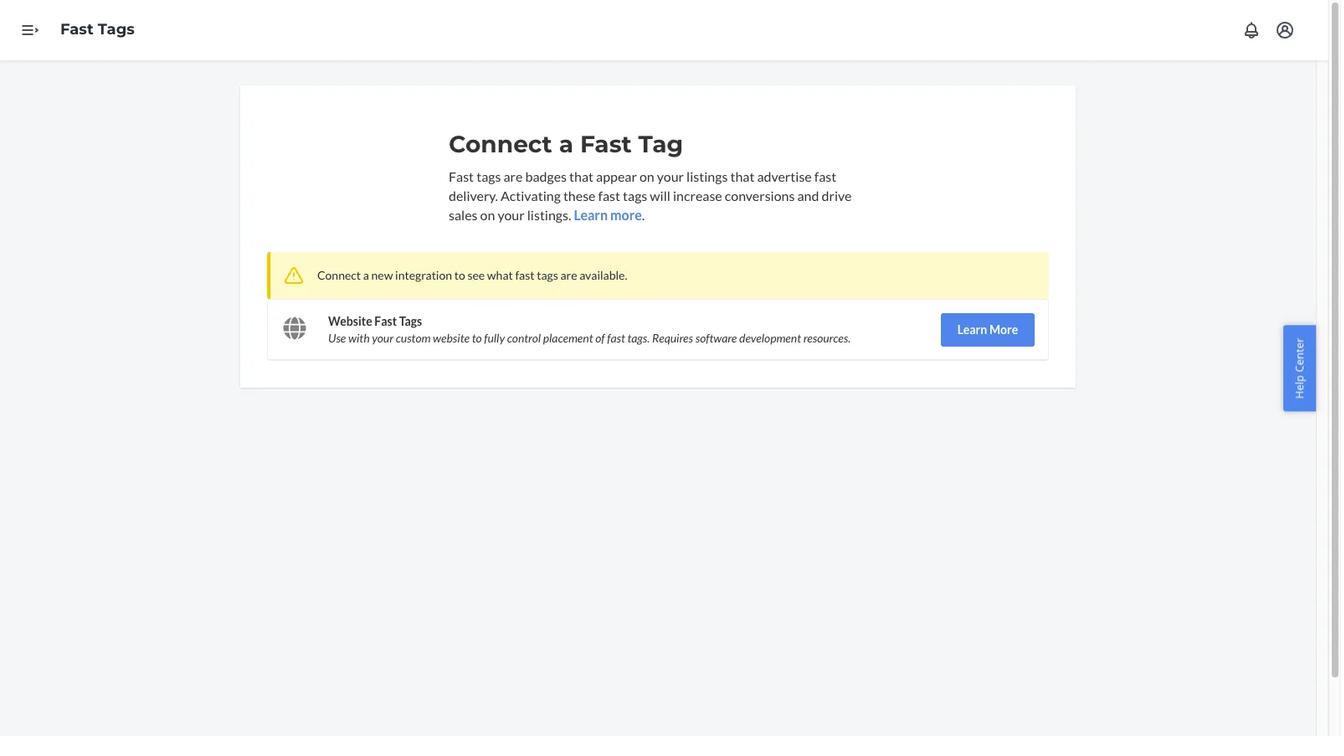 Task type: locate. For each thing, give the bounding box(es) containing it.
1 vertical spatial learn
[[958, 322, 987, 336]]

what
[[487, 268, 513, 282]]

learn more .
[[574, 207, 645, 222]]

learn for learn more .
[[574, 207, 608, 222]]

fast up custom
[[375, 314, 397, 328]]

help center button
[[1284, 325, 1316, 411]]

control
[[507, 330, 541, 345]]

1 vertical spatial a
[[363, 268, 369, 282]]

integration
[[395, 268, 452, 282]]

a for new
[[363, 268, 369, 282]]

resources.
[[804, 330, 851, 345]]

1 horizontal spatial learn
[[958, 322, 987, 336]]

that
[[569, 168, 594, 184], [730, 168, 755, 184]]

requires
[[652, 330, 693, 345]]

use
[[328, 330, 346, 345]]

see
[[468, 268, 485, 282]]

0 vertical spatial connect
[[449, 130, 552, 158]]

connect for connect a new integration to see what fast tags are available.
[[317, 268, 361, 282]]

0 horizontal spatial tags
[[477, 168, 501, 184]]

fast up 'delivery.'
[[449, 168, 474, 184]]

your right with
[[372, 330, 394, 345]]

learn more button
[[941, 313, 1035, 346]]

2 horizontal spatial your
[[657, 168, 684, 184]]

of
[[595, 330, 605, 345]]

sales
[[449, 207, 478, 222]]

on up will
[[640, 168, 655, 184]]

to left see
[[454, 268, 465, 282]]

a
[[559, 130, 574, 158], [363, 268, 369, 282]]

0 vertical spatial your
[[657, 168, 684, 184]]

a up badges
[[559, 130, 574, 158]]

open notifications image
[[1242, 20, 1262, 40]]

0 horizontal spatial are
[[504, 168, 523, 184]]

connect a fast tag
[[449, 130, 683, 158]]

1 vertical spatial on
[[480, 207, 495, 222]]

are up activating
[[504, 168, 523, 184]]

learn inside button
[[958, 322, 987, 336]]

these
[[563, 187, 596, 203]]

a left the new
[[363, 268, 369, 282]]

0 vertical spatial learn
[[574, 207, 608, 222]]

2 vertical spatial tags
[[537, 268, 558, 282]]

fast
[[60, 20, 94, 39], [580, 130, 632, 158], [449, 168, 474, 184], [375, 314, 397, 328]]

0 horizontal spatial that
[[569, 168, 594, 184]]

more
[[990, 322, 1018, 336]]

help center
[[1292, 338, 1307, 398]]

0 horizontal spatial learn
[[574, 207, 608, 222]]

website
[[328, 314, 372, 328]]

0 vertical spatial are
[[504, 168, 523, 184]]

are
[[504, 168, 523, 184], [561, 268, 577, 282]]

1 vertical spatial tags
[[399, 314, 422, 328]]

1 horizontal spatial connect
[[449, 130, 552, 158]]

on down 'delivery.'
[[480, 207, 495, 222]]

0 vertical spatial a
[[559, 130, 574, 158]]

2 that from the left
[[730, 168, 755, 184]]

1 horizontal spatial tags
[[537, 268, 558, 282]]

connect
[[449, 130, 552, 158], [317, 268, 361, 282]]

fast up learn more .
[[598, 187, 620, 203]]

1 vertical spatial your
[[498, 207, 525, 222]]

1 vertical spatial are
[[561, 268, 577, 282]]

a for fast
[[559, 130, 574, 158]]

that up conversions
[[730, 168, 755, 184]]

connect left the new
[[317, 268, 361, 282]]

your inside 'website fast tags use with your custom website to fully control placement of fast tags. requires software development resources.'
[[372, 330, 394, 345]]

connect up badges
[[449, 130, 552, 158]]

your
[[657, 168, 684, 184], [498, 207, 525, 222], [372, 330, 394, 345]]

to left fully
[[472, 330, 482, 345]]

0 horizontal spatial your
[[372, 330, 394, 345]]

0 vertical spatial tags
[[98, 20, 135, 39]]

to
[[454, 268, 465, 282], [472, 330, 482, 345]]

new
[[371, 268, 393, 282]]

0 horizontal spatial a
[[363, 268, 369, 282]]

your up will
[[657, 168, 684, 184]]

appear
[[596, 168, 637, 184]]

1 horizontal spatial your
[[498, 207, 525, 222]]

that up these
[[569, 168, 594, 184]]

tags up 'delivery.'
[[477, 168, 501, 184]]

1 vertical spatial to
[[472, 330, 482, 345]]

tags up the .
[[623, 187, 647, 203]]

fast inside 'website fast tags use with your custom website to fully control placement of fast tags. requires software development resources.'
[[375, 314, 397, 328]]

0 vertical spatial to
[[454, 268, 465, 282]]

activating
[[501, 187, 561, 203]]

learn down these
[[574, 207, 608, 222]]

connect for connect a fast tag
[[449, 130, 552, 158]]

.
[[642, 207, 645, 222]]

tags
[[477, 168, 501, 184], [623, 187, 647, 203], [537, 268, 558, 282]]

learn left "more"
[[958, 322, 987, 336]]

0 horizontal spatial to
[[454, 268, 465, 282]]

2 vertical spatial your
[[372, 330, 394, 345]]

1 vertical spatial connect
[[317, 268, 361, 282]]

0 horizontal spatial connect
[[317, 268, 361, 282]]

0 horizontal spatial on
[[480, 207, 495, 222]]

1 horizontal spatial to
[[472, 330, 482, 345]]

will
[[650, 187, 671, 203]]

increase
[[673, 187, 722, 203]]

custom
[[396, 330, 431, 345]]

0 vertical spatial tags
[[477, 168, 501, 184]]

1 horizontal spatial a
[[559, 130, 574, 158]]

1 horizontal spatial tags
[[399, 314, 422, 328]]

learn
[[574, 207, 608, 222], [958, 322, 987, 336]]

tags
[[98, 20, 135, 39], [399, 314, 422, 328]]

on
[[640, 168, 655, 184], [480, 207, 495, 222]]

1 horizontal spatial on
[[640, 168, 655, 184]]

learn more
[[958, 322, 1018, 336]]

1 horizontal spatial that
[[730, 168, 755, 184]]

drive
[[822, 187, 852, 203]]

1 vertical spatial tags
[[623, 187, 647, 203]]

your down activating
[[498, 207, 525, 222]]

website
[[433, 330, 470, 345]]

tags right what
[[537, 268, 558, 282]]

software
[[696, 330, 737, 345]]

fast right of
[[607, 330, 625, 345]]

open account menu image
[[1275, 20, 1295, 40]]

are left available.
[[561, 268, 577, 282]]

tags.
[[627, 330, 650, 345]]

fast
[[815, 168, 837, 184], [598, 187, 620, 203], [515, 268, 535, 282], [607, 330, 625, 345]]

placement
[[543, 330, 593, 345]]



Task type: vqa. For each thing, say whether or not it's contained in the screenshot.
secure
no



Task type: describe. For each thing, give the bounding box(es) containing it.
fast right what
[[515, 268, 535, 282]]

0 vertical spatial on
[[640, 168, 655, 184]]

1 that from the left
[[569, 168, 594, 184]]

2 horizontal spatial tags
[[623, 187, 647, 203]]

fully
[[484, 330, 505, 345]]

fast tags link
[[60, 20, 135, 39]]

globe image
[[283, 316, 306, 340]]

badges
[[525, 168, 567, 184]]

and
[[798, 187, 819, 203]]

listings
[[687, 168, 728, 184]]

learn more button
[[574, 206, 642, 225]]

help
[[1292, 375, 1307, 398]]

fast up the appear
[[580, 130, 632, 158]]

tags inside 'website fast tags use with your custom website to fully control placement of fast tags. requires software development resources.'
[[399, 314, 422, 328]]

0 horizontal spatial tags
[[98, 20, 135, 39]]

with
[[348, 330, 370, 345]]

fast inside fast tags are badges that appear on your listings that advertise fast delivery. activating these fast tags will increase conversions and drive sales on your listings.
[[449, 168, 474, 184]]

tag
[[639, 130, 683, 158]]

fast tags
[[60, 20, 135, 39]]

are inside fast tags are badges that appear on your listings that advertise fast delivery. activating these fast tags will increase conversions and drive sales on your listings.
[[504, 168, 523, 184]]

development
[[739, 330, 801, 345]]

learn for learn more
[[958, 322, 987, 336]]

available.
[[580, 268, 627, 282]]

1 horizontal spatial are
[[561, 268, 577, 282]]

fast right open navigation image on the top left
[[60, 20, 94, 39]]

fast tags are badges that appear on your listings that advertise fast delivery. activating these fast tags will increase conversions and drive sales on your listings.
[[449, 168, 852, 222]]

center
[[1292, 338, 1307, 372]]

fast up drive on the top of page
[[815, 168, 837, 184]]

fast inside 'website fast tags use with your custom website to fully control placement of fast tags. requires software development resources.'
[[607, 330, 625, 345]]

website fast tags use with your custom website to fully control placement of fast tags. requires software development resources.
[[328, 314, 851, 345]]

connect a new integration to see what fast tags are available.
[[317, 268, 627, 282]]

delivery.
[[449, 187, 498, 203]]

listings.
[[527, 207, 571, 222]]

to inside 'website fast tags use with your custom website to fully control placement of fast tags. requires software development resources.'
[[472, 330, 482, 345]]

conversions
[[725, 187, 795, 203]]

advertise
[[757, 168, 812, 184]]

open navigation image
[[20, 20, 40, 40]]

more
[[610, 207, 642, 222]]



